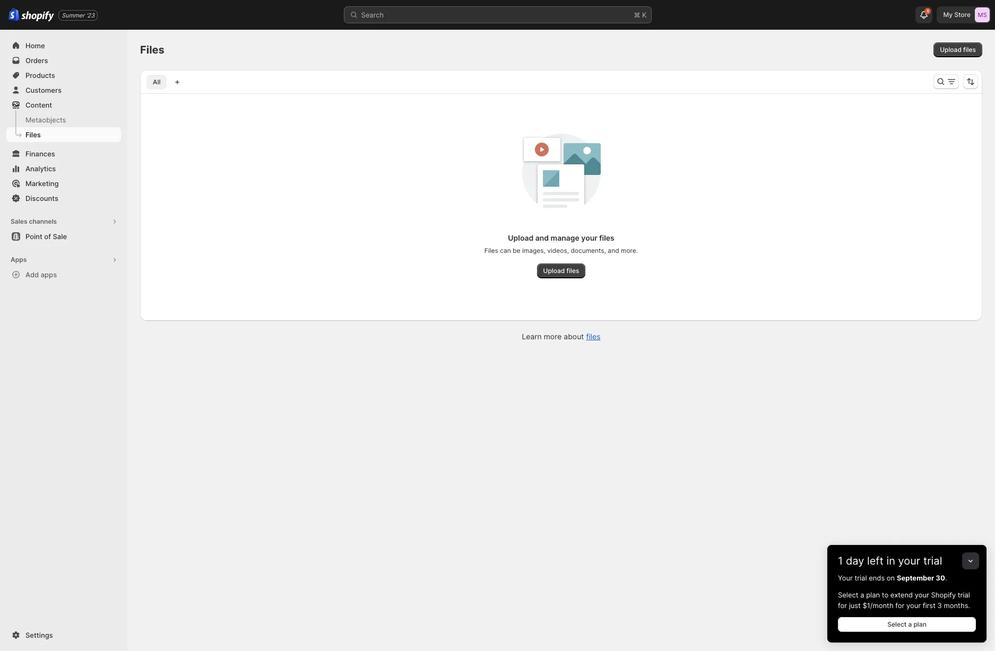Task type: describe. For each thing, give the bounding box(es) containing it.
sales channels
[[11, 218, 57, 226]]

select a plan to extend your shopify trial for just $1/month for your first 3 months.
[[838, 591, 970, 610]]

analytics
[[25, 165, 56, 173]]

your trial ends on september 30 .
[[838, 574, 947, 583]]

apps button
[[6, 253, 121, 268]]

add
[[25, 271, 39, 279]]

upload files for upload files button to the left
[[543, 267, 579, 275]]

shopify image
[[21, 11, 54, 22]]

content link
[[6, 98, 121, 113]]

upload files for the top upload files button
[[940, 46, 976, 54]]

1 button
[[916, 6, 933, 23]]

extend
[[891, 591, 913, 600]]

orders
[[25, 56, 48, 65]]

1 for from the left
[[838, 602, 847, 610]]

shopify image
[[8, 8, 20, 21]]

be
[[513, 247, 520, 255]]

day
[[846, 555, 864, 568]]

content
[[25, 101, 52, 109]]

$1/month
[[863, 602, 894, 610]]

point of sale link
[[6, 229, 121, 244]]

k
[[642, 11, 647, 19]]

apps
[[41, 271, 57, 279]]

files right about
[[586, 332, 601, 341]]

1 day left in your trial element
[[827, 573, 987, 643]]

videos,
[[547, 247, 569, 255]]

channels
[[29, 218, 57, 226]]

0 vertical spatial upload
[[940, 46, 962, 54]]

1 day left in your trial
[[838, 555, 942, 568]]

all
[[153, 78, 160, 86]]

customers link
[[6, 83, 121, 98]]

0 horizontal spatial trial
[[855, 574, 867, 583]]

a for select a plan to extend your shopify trial for just $1/month for your first 3 months.
[[860, 591, 864, 600]]

discounts link
[[6, 191, 121, 206]]

my store
[[943, 11, 971, 19]]

of
[[44, 232, 51, 241]]

marketing link
[[6, 176, 121, 191]]

select a plan
[[888, 621, 927, 629]]

metaobjects
[[25, 116, 66, 124]]

add apps
[[25, 271, 57, 279]]

months.
[[944, 602, 970, 610]]

sale
[[53, 232, 67, 241]]

ends
[[869, 574, 885, 583]]

files link
[[586, 332, 601, 341]]

plan for select a plan to extend your shopify trial for just $1/month for your first 3 months.
[[866, 591, 880, 600]]

files inside upload and manage your files files can be images, videos, documents, and more.
[[599, 234, 615, 243]]

discounts
[[25, 194, 58, 203]]

about
[[564, 332, 584, 341]]

1 horizontal spatial upload
[[543, 267, 565, 275]]

files link
[[6, 127, 121, 142]]

select for select a plan
[[888, 621, 907, 629]]

settings
[[25, 632, 53, 640]]

images,
[[522, 247, 546, 255]]

on
[[887, 574, 895, 583]]

plan for select a plan
[[914, 621, 927, 629]]

shopify
[[931, 591, 956, 600]]

search
[[361, 11, 384, 19]]

documents,
[[571, 247, 606, 255]]

files down store
[[963, 46, 976, 54]]

point of sale button
[[0, 229, 127, 244]]

1 horizontal spatial and
[[608, 247, 619, 255]]

in
[[887, 555, 895, 568]]

products link
[[6, 68, 121, 83]]

metaobjects link
[[6, 113, 121, 127]]

summer '23
[[62, 11, 95, 19]]

just
[[849, 602, 861, 610]]

products
[[25, 71, 55, 80]]

home link
[[6, 38, 121, 53]]

0 horizontal spatial files
[[25, 131, 41, 139]]

1 day left in your trial button
[[827, 546, 987, 568]]

more.
[[621, 247, 638, 255]]

my store image
[[975, 7, 990, 22]]

store
[[954, 11, 971, 19]]

sales
[[11, 218, 27, 226]]

trial inside dropdown button
[[924, 555, 942, 568]]

learn more about files
[[522, 332, 601, 341]]

orders link
[[6, 53, 121, 68]]

finances link
[[6, 146, 121, 161]]



Task type: locate. For each thing, give the bounding box(es) containing it.
a for select a plan
[[908, 621, 912, 629]]

upload down videos,
[[543, 267, 565, 275]]

1 vertical spatial plan
[[914, 621, 927, 629]]

plan down the first in the bottom right of the page
[[914, 621, 927, 629]]

trial right the your
[[855, 574, 867, 583]]

0 horizontal spatial upload files
[[543, 267, 579, 275]]

0 vertical spatial plan
[[866, 591, 880, 600]]

finances
[[25, 150, 55, 158]]

more
[[544, 332, 562, 341]]

upload files button down videos,
[[537, 264, 586, 279]]

select down select a plan to extend your shopify trial for just $1/month for your first 3 months.
[[888, 621, 907, 629]]

upload
[[940, 46, 962, 54], [508, 234, 534, 243], [543, 267, 565, 275]]

1 vertical spatial trial
[[855, 574, 867, 583]]

a up the just
[[860, 591, 864, 600]]

your left the first in the bottom right of the page
[[907, 602, 921, 610]]

september
[[897, 574, 934, 583]]

plan inside select a plan to extend your shopify trial for just $1/month for your first 3 months.
[[866, 591, 880, 600]]

your up the first in the bottom right of the page
[[915, 591, 929, 600]]

0 horizontal spatial plan
[[866, 591, 880, 600]]

files inside upload and manage your files files can be images, videos, documents, and more.
[[485, 247, 498, 255]]

analytics link
[[6, 161, 121, 176]]

⌘
[[634, 11, 640, 19]]

my
[[943, 11, 953, 19]]

plan
[[866, 591, 880, 600], [914, 621, 927, 629]]

1 horizontal spatial for
[[896, 602, 905, 610]]

0 horizontal spatial upload
[[508, 234, 534, 243]]

upload files button down my store
[[934, 42, 982, 57]]

0 vertical spatial a
[[860, 591, 864, 600]]

your up september
[[898, 555, 921, 568]]

select inside select a plan to extend your shopify trial for just $1/month for your first 3 months.
[[838, 591, 859, 600]]

1 vertical spatial upload files
[[543, 267, 579, 275]]

.
[[945, 574, 947, 583]]

1 horizontal spatial files
[[140, 44, 164, 56]]

files left can
[[485, 247, 498, 255]]

upload files
[[940, 46, 976, 54], [543, 267, 579, 275]]

0 horizontal spatial for
[[838, 602, 847, 610]]

2 horizontal spatial upload
[[940, 46, 962, 54]]

summer
[[62, 11, 85, 19]]

marketing
[[25, 179, 59, 188]]

1 inside dropdown button
[[838, 555, 843, 568]]

select for select a plan to extend your shopify trial for just $1/month for your first 3 months.
[[838, 591, 859, 600]]

0 vertical spatial files
[[140, 44, 164, 56]]

your
[[838, 574, 853, 583]]

0 horizontal spatial and
[[535, 234, 549, 243]]

2 for from the left
[[896, 602, 905, 610]]

'23
[[86, 11, 95, 19]]

⌘ k
[[634, 11, 647, 19]]

and
[[535, 234, 549, 243], [608, 247, 619, 255]]

2 vertical spatial files
[[485, 247, 498, 255]]

1 vertical spatial and
[[608, 247, 619, 255]]

customers
[[25, 86, 62, 94]]

3
[[938, 602, 942, 610]]

can
[[500, 247, 511, 255]]

for left the just
[[838, 602, 847, 610]]

0 horizontal spatial 1
[[838, 555, 843, 568]]

learn
[[522, 332, 542, 341]]

manage
[[551, 234, 580, 243]]

trial up 'months.'
[[958, 591, 970, 600]]

0 vertical spatial 1
[[927, 8, 929, 14]]

select
[[838, 591, 859, 600], [888, 621, 907, 629]]

upload files button
[[934, 42, 982, 57], [537, 264, 586, 279]]

sales channels button
[[6, 214, 121, 229]]

2 vertical spatial trial
[[958, 591, 970, 600]]

for down extend
[[896, 602, 905, 610]]

first
[[923, 602, 936, 610]]

1 inside dropdown button
[[927, 8, 929, 14]]

1 vertical spatial upload files button
[[537, 264, 586, 279]]

1 horizontal spatial a
[[908, 621, 912, 629]]

2 vertical spatial upload
[[543, 267, 565, 275]]

settings link
[[6, 628, 121, 643]]

1 vertical spatial a
[[908, 621, 912, 629]]

a
[[860, 591, 864, 600], [908, 621, 912, 629]]

1 horizontal spatial trial
[[924, 555, 942, 568]]

files up documents,
[[599, 234, 615, 243]]

1 for 1
[[927, 8, 929, 14]]

a inside select a plan link
[[908, 621, 912, 629]]

0 horizontal spatial a
[[860, 591, 864, 600]]

for
[[838, 602, 847, 610], [896, 602, 905, 610]]

files down metaobjects
[[25, 131, 41, 139]]

to
[[882, 591, 889, 600]]

files
[[140, 44, 164, 56], [25, 131, 41, 139], [485, 247, 498, 255]]

0 vertical spatial trial
[[924, 555, 942, 568]]

select a plan link
[[838, 618, 976, 633]]

apps
[[11, 256, 27, 264]]

home
[[25, 41, 45, 50]]

1 vertical spatial files
[[25, 131, 41, 139]]

left
[[867, 555, 884, 568]]

files up all
[[140, 44, 164, 56]]

0 vertical spatial upload files button
[[934, 42, 982, 57]]

30
[[936, 574, 945, 583]]

point
[[25, 232, 42, 241]]

your
[[581, 234, 598, 243], [898, 555, 921, 568], [915, 591, 929, 600], [907, 602, 921, 610]]

files down videos,
[[567, 267, 579, 275]]

1 horizontal spatial select
[[888, 621, 907, 629]]

1 vertical spatial 1
[[838, 555, 843, 568]]

1 horizontal spatial plan
[[914, 621, 927, 629]]

1 left my at the top right of the page
[[927, 8, 929, 14]]

1 horizontal spatial 1
[[927, 8, 929, 14]]

your up documents,
[[581, 234, 598, 243]]

2 horizontal spatial files
[[485, 247, 498, 255]]

upload down my at the top right of the page
[[940, 46, 962, 54]]

0 horizontal spatial upload files button
[[537, 264, 586, 279]]

upload inside upload and manage your files files can be images, videos, documents, and more.
[[508, 234, 534, 243]]

point of sale
[[25, 232, 67, 241]]

add apps button
[[6, 268, 121, 282]]

and up images,
[[535, 234, 549, 243]]

a down select a plan to extend your shopify trial for just $1/month for your first 3 months.
[[908, 621, 912, 629]]

1 for 1 day left in your trial
[[838, 555, 843, 568]]

upload files down videos,
[[543, 267, 579, 275]]

a inside select a plan to extend your shopify trial for just $1/month for your first 3 months.
[[860, 591, 864, 600]]

plan up $1/month
[[866, 591, 880, 600]]

select up the just
[[838, 591, 859, 600]]

0 vertical spatial and
[[535, 234, 549, 243]]

0 horizontal spatial select
[[838, 591, 859, 600]]

1 horizontal spatial upload files
[[940, 46, 976, 54]]

trial
[[924, 555, 942, 568], [855, 574, 867, 583], [958, 591, 970, 600]]

your inside 1 day left in your trial dropdown button
[[898, 555, 921, 568]]

upload and manage your files files can be images, videos, documents, and more.
[[485, 234, 638, 255]]

0 vertical spatial upload files
[[940, 46, 976, 54]]

files
[[963, 46, 976, 54], [599, 234, 615, 243], [567, 267, 579, 275], [586, 332, 601, 341]]

trial up 30
[[924, 555, 942, 568]]

2 horizontal spatial trial
[[958, 591, 970, 600]]

0 vertical spatial select
[[838, 591, 859, 600]]

upload files down my store
[[940, 46, 976, 54]]

and left more.
[[608, 247, 619, 255]]

1 vertical spatial select
[[888, 621, 907, 629]]

your inside upload and manage your files files can be images, videos, documents, and more.
[[581, 234, 598, 243]]

1 vertical spatial upload
[[508, 234, 534, 243]]

upload up be
[[508, 234, 534, 243]]

1 left day
[[838, 555, 843, 568]]

1
[[927, 8, 929, 14], [838, 555, 843, 568]]

all button
[[146, 75, 167, 90]]

summer '23 link
[[59, 10, 98, 20]]

1 horizontal spatial upload files button
[[934, 42, 982, 57]]

trial inside select a plan to extend your shopify trial for just $1/month for your first 3 months.
[[958, 591, 970, 600]]



Task type: vqa. For each thing, say whether or not it's contained in the screenshot.
leftmost List
no



